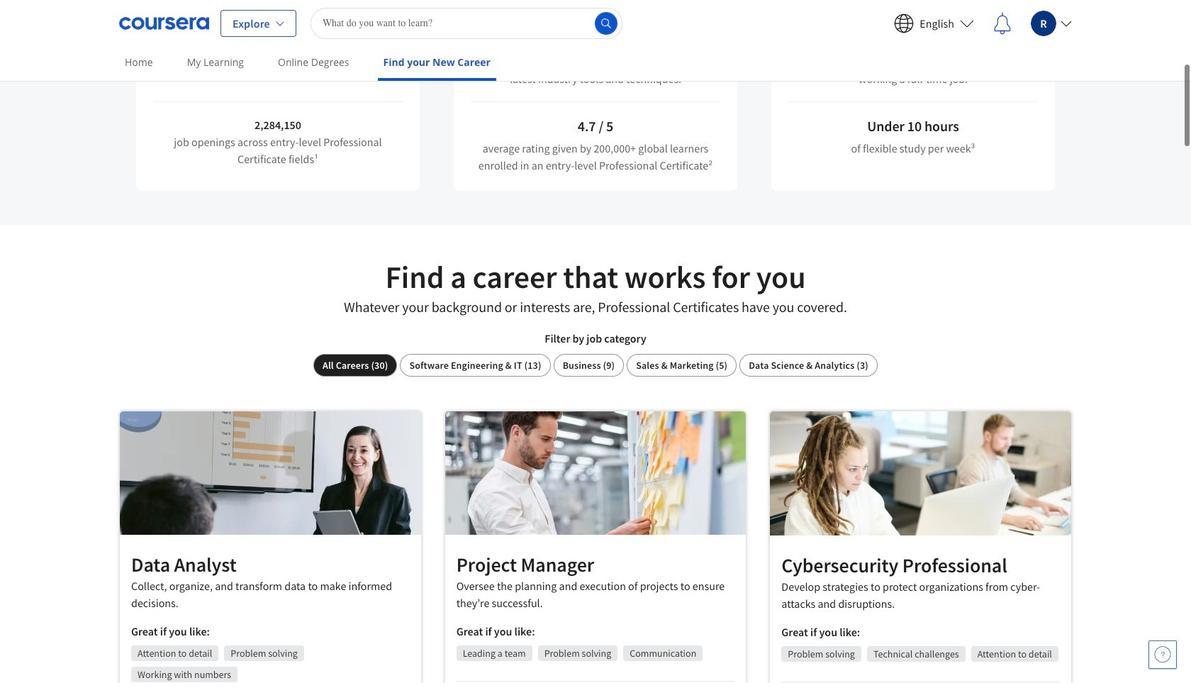 Task type: vqa. For each thing, say whether or not it's contained in the screenshot.
OPTION GROUP on the bottom of the page
yes



Task type: describe. For each thing, give the bounding box(es) containing it.
coursera image
[[119, 12, 209, 34]]

project manager image
[[445, 411, 747, 535]]



Task type: locate. For each thing, give the bounding box(es) containing it.
cybersecurity analyst image
[[771, 411, 1072, 536]]

None button
[[314, 354, 398, 377], [400, 354, 551, 377], [554, 354, 624, 377], [627, 354, 737, 377], [740, 354, 878, 377], [314, 354, 398, 377], [400, 354, 551, 377], [554, 354, 624, 377], [627, 354, 737, 377], [740, 354, 878, 377]]

option group
[[314, 354, 878, 377]]

help center image
[[1155, 646, 1172, 663]]

None search field
[[311, 7, 623, 39]]

data analyst image
[[120, 411, 421, 535]]

What do you want to learn? text field
[[311, 7, 623, 39]]



